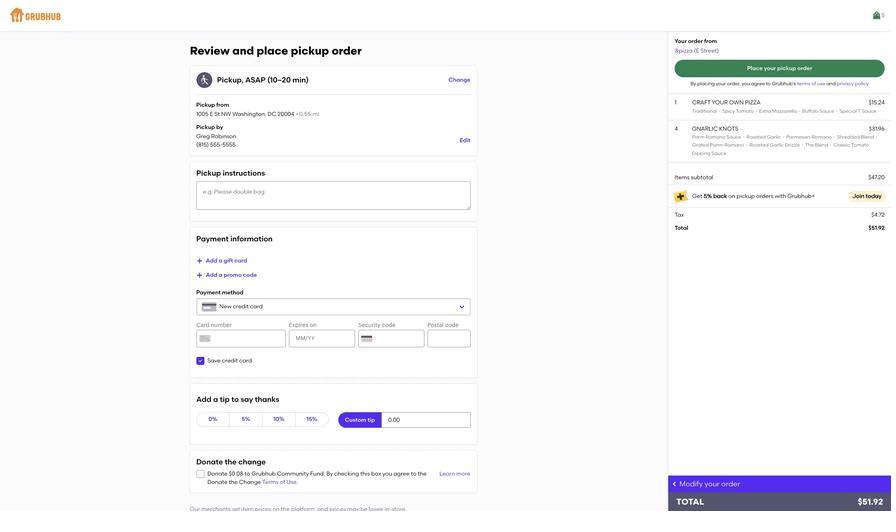 Task type: describe. For each thing, give the bounding box(es) containing it.
tip inside button
[[368, 417, 375, 424]]

craft
[[693, 99, 711, 106]]

st
[[215, 111, 220, 118]]

10%
[[274, 416, 285, 423]]

asap
[[245, 75, 266, 84]]

tax
[[675, 212, 684, 219]]

pickup right pickup icon
[[217, 75, 242, 84]]

donate $0.08 to grubhub community fund.
[[208, 471, 327, 478]]

place your pickup order
[[748, 65, 813, 72]]

modify
[[680, 480, 703, 489]]

$0.08
[[229, 471, 243, 478]]

555-
[[210, 141, 223, 148]]

dipping
[[693, 151, 711, 156]]

Pickup instructions text field
[[196, 182, 471, 210]]

pizza
[[746, 99, 761, 106]]

tomato inside classic tomato dipping sauce
[[852, 143, 870, 148]]

join today
[[853, 193, 882, 200]]

new
[[220, 304, 232, 310]]

street)
[[701, 47, 719, 54]]

0% button
[[196, 413, 230, 427]]

pickup for pickup from 1005 e st nw washington , dc 20004 • 0.55 mi
[[196, 102, 215, 108]]

to left say
[[232, 395, 239, 404]]

card for new credit card
[[250, 304, 263, 310]]

0%
[[209, 416, 218, 423]]

add a tip to say thanks
[[196, 395, 279, 404]]

gnarlic
[[693, 126, 718, 132]]

donate the change
[[196, 458, 266, 467]]

pickup right "on"
[[737, 193, 755, 200]]

(e
[[695, 47, 700, 54]]

modify your order
[[680, 480, 741, 489]]

box
[[371, 471, 381, 478]]

privacy
[[838, 81, 855, 87]]

your order from &pizza (e street)
[[675, 38, 719, 54]]

add for add a tip to say thanks
[[196, 395, 212, 404]]

code
[[243, 272, 257, 279]]

this
[[361, 471, 370, 478]]

1 vertical spatial garlic
[[770, 143, 785, 148]]

your
[[713, 99, 728, 106]]

payment for review
[[196, 235, 229, 244]]

by
[[216, 124, 223, 131]]

1 vertical spatial the
[[418, 471, 427, 478]]

2 vertical spatial the
[[229, 479, 238, 486]]

get
[[693, 193, 703, 200]]

a for tip
[[213, 395, 218, 404]]

0 vertical spatial the
[[225, 458, 237, 467]]

donate for donate the change
[[196, 458, 223, 467]]

gift
[[224, 258, 233, 264]]

a for promo
[[219, 272, 223, 279]]

community
[[277, 471, 309, 478]]

1 horizontal spatial of
[[812, 81, 817, 87]]

romano down knots
[[725, 143, 745, 148]]

payment method
[[196, 290, 244, 296]]

learn more link
[[438, 471, 471, 487]]

add a promo code button
[[196, 269, 257, 283]]

order,
[[728, 81, 741, 87]]

robinson
[[211, 133, 236, 140]]

to left grubhub's
[[767, 81, 771, 87]]

main navigation navigation
[[0, 0, 892, 31]]

romano up parm-
[[706, 134, 726, 140]]

method
[[222, 290, 244, 296]]

the
[[806, 143, 815, 148]]

mi
[[313, 111, 319, 118]]

pickup instructions
[[196, 169, 265, 178]]

your for pickup
[[765, 65, 777, 72]]

sauce right t
[[863, 108, 877, 114]]

0 horizontal spatial and
[[233, 44, 254, 57]]

0 vertical spatial ,
[[242, 75, 244, 84]]

, inside pickup from 1005 e st nw washington , dc 20004 • 0.55 mi
[[265, 111, 267, 118]]

5555
[[223, 141, 236, 148]]

own
[[730, 99, 744, 106]]

svg image for modify your order
[[672, 481, 678, 488]]

your for order
[[705, 480, 720, 489]]

review
[[190, 44, 230, 57]]

your
[[675, 38, 687, 45]]

0 horizontal spatial of
[[280, 479, 285, 486]]

from inside pickup from 1005 e st nw washington , dc 20004 • 0.55 mi
[[216, 102, 229, 108]]

0 vertical spatial garlic
[[768, 134, 782, 140]]

1 vertical spatial and
[[827, 81, 836, 87]]

order inside your order from &pizza (e street)
[[689, 38, 703, 45]]

classic
[[834, 143, 851, 148]]

sauce inside classic tomato dipping sauce
[[712, 151, 727, 156]]

items
[[675, 174, 690, 181]]

privacy policy link
[[838, 81, 869, 87]]

min)
[[293, 75, 309, 84]]

to right $0.08
[[245, 471, 250, 478]]

20004
[[278, 111, 294, 118]]

1 vertical spatial blend
[[816, 143, 829, 148]]

more
[[457, 471, 471, 478]]

1005
[[196, 111, 209, 118]]

agree for grubhub's
[[752, 81, 765, 87]]

credit for new
[[233, 304, 249, 310]]

terms
[[798, 81, 811, 87]]

parm-
[[711, 143, 725, 148]]

instructions
[[223, 169, 265, 178]]

1
[[675, 99, 677, 106]]

washington
[[233, 111, 265, 118]]

add a promo code
[[206, 272, 257, 279]]

promo
[[224, 272, 242, 279]]

$15.24
[[869, 99, 885, 106]]

pickup , asap (10–20 min)
[[217, 75, 309, 84]]

custom
[[345, 417, 367, 424]]

pickup up min) on the left
[[291, 44, 329, 57]]

grated
[[693, 143, 709, 148]]

terms of use link
[[798, 81, 827, 87]]

card for save credit card
[[239, 358, 252, 364]]

add a gift card
[[206, 258, 247, 264]]

0 vertical spatial roasted
[[747, 134, 766, 140]]

5% inside button
[[242, 416, 250, 423]]

custom tip button
[[338, 413, 382, 428]]

15% button
[[295, 413, 329, 427]]



Task type: vqa. For each thing, say whether or not it's contained in the screenshot.
Pickled inside the cream cheese with dijon mustard, baby greens, tomato, pickled onions, brie cheese, turkey breast.
no



Task type: locate. For each thing, give the bounding box(es) containing it.
2 payment from the top
[[196, 290, 221, 296]]

your
[[765, 65, 777, 72], [716, 81, 727, 87], [705, 480, 720, 489]]

agree right box
[[394, 471, 410, 478]]

to left learn
[[411, 471, 417, 478]]

from up 'street)'
[[705, 38, 718, 45]]

join
[[853, 193, 865, 200]]

total down tax
[[675, 225, 689, 232]]

0 horizontal spatial tomato
[[737, 108, 754, 114]]

traditional
[[693, 108, 718, 114]]

1 horizontal spatial agree
[[752, 81, 765, 87]]

2 vertical spatial pickup
[[196, 169, 221, 178]]

1 vertical spatial add
[[206, 272, 217, 279]]

1 vertical spatial donate
[[208, 471, 228, 478]]

dc
[[268, 111, 276, 118]]

sauce right buffalo
[[820, 108, 835, 114]]

1 vertical spatial change
[[239, 479, 261, 486]]

add
[[206, 258, 217, 264], [206, 272, 217, 279], [196, 395, 212, 404]]

0 vertical spatial add
[[206, 258, 217, 264]]

$51.92
[[869, 225, 885, 232], [859, 497, 884, 507]]

by checking this box you agree to the donate the change
[[208, 471, 427, 486]]

1 vertical spatial total
[[677, 497, 705, 507]]

$47.20
[[869, 174, 885, 181]]

t
[[859, 108, 861, 114]]

roasted left drizzle
[[750, 143, 769, 148]]

pickup up grubhub's
[[778, 65, 797, 72]]

buffalo
[[803, 108, 819, 114]]

you right "order,"
[[742, 81, 751, 87]]

pickup up the 1005
[[196, 102, 215, 108]]

change
[[449, 76, 471, 83], [239, 479, 261, 486]]

agree down place
[[752, 81, 765, 87]]

2 vertical spatial card
[[239, 358, 252, 364]]

0 vertical spatial by
[[691, 81, 697, 87]]

0 horizontal spatial from
[[216, 102, 229, 108]]

say
[[241, 395, 253, 404]]

the up $0.08
[[225, 458, 237, 467]]

5% button
[[229, 413, 263, 427]]

new credit card
[[220, 304, 263, 310]]

0 horizontal spatial you
[[383, 471, 392, 478]]

10% button
[[262, 413, 296, 427]]

2 vertical spatial svg image
[[672, 481, 678, 488]]

0 vertical spatial blend
[[862, 134, 875, 140]]

5% down say
[[242, 416, 250, 423]]

0 horizontal spatial tip
[[220, 395, 230, 404]]

0 vertical spatial 5%
[[704, 193, 713, 200]]

•
[[296, 111, 298, 118]]

1 vertical spatial your
[[716, 81, 727, 87]]

from up nw
[[216, 102, 229, 108]]

1 vertical spatial payment
[[196, 290, 221, 296]]

1 vertical spatial tomato
[[852, 143, 870, 148]]

from inside your order from &pizza (e street)
[[705, 38, 718, 45]]

tomato down shredded
[[852, 143, 870, 148]]

0 vertical spatial payment
[[196, 235, 229, 244]]

0.55
[[300, 111, 311, 118]]

3 pickup from the top
[[196, 169, 221, 178]]

special
[[840, 108, 857, 114]]

svg image inside add a promo code button
[[196, 272, 203, 279]]

1 horizontal spatial ,
[[265, 111, 267, 118]]

pickup from 1005 e st nw washington , dc 20004 • 0.55 mi
[[196, 102, 319, 118]]

mozzarella
[[773, 108, 797, 114]]

card right gift
[[235, 258, 247, 264]]

spicy
[[723, 108, 735, 114]]

of left use
[[280, 479, 285, 486]]

svg image
[[196, 272, 203, 279], [198, 359, 203, 364]]

tomato
[[737, 108, 754, 114], [852, 143, 870, 148]]

roasted up classic tomato dipping sauce
[[747, 134, 766, 140]]

1 horizontal spatial you
[[742, 81, 751, 87]]

0 vertical spatial tip
[[220, 395, 230, 404]]

nw
[[221, 111, 231, 118]]

blend right the
[[816, 143, 829, 148]]

change inside by checking this box you agree to the donate the change
[[239, 479, 261, 486]]

1 vertical spatial $51.92
[[859, 497, 884, 507]]

0 vertical spatial $51.92
[[869, 225, 885, 232]]

to
[[767, 81, 771, 87], [232, 395, 239, 404], [245, 471, 250, 478], [411, 471, 417, 478]]

custom tip
[[345, 417, 375, 424]]

1 vertical spatial you
[[383, 471, 392, 478]]

2 vertical spatial a
[[213, 395, 218, 404]]

pickup
[[196, 102, 215, 108], [196, 124, 215, 131], [196, 169, 221, 178]]

pickup down (815)
[[196, 169, 221, 178]]

&pizza (e street) link
[[675, 47, 719, 54]]

1 vertical spatial svg image
[[459, 304, 465, 310]]

drizzle
[[786, 143, 801, 148]]

tip left say
[[220, 395, 230, 404]]

by for placing
[[691, 81, 697, 87]]

, left asap
[[242, 75, 244, 84]]

1 vertical spatial a
[[219, 272, 223, 279]]

classic tomato dipping sauce
[[693, 143, 870, 156]]

by inside by checking this box you agree to the donate the change
[[327, 471, 333, 478]]

credit for save
[[222, 358, 238, 364]]

agree
[[752, 81, 765, 87], [394, 471, 410, 478]]

(10–20
[[267, 75, 291, 84]]

a
[[219, 258, 223, 264], [219, 272, 223, 279], [213, 395, 218, 404]]

0 vertical spatial from
[[705, 38, 718, 45]]

payment information
[[196, 235, 273, 244]]

thanks
[[255, 395, 279, 404]]

1 horizontal spatial svg image
[[459, 304, 465, 310]]

the down $0.08
[[229, 479, 238, 486]]

you inside by checking this box you agree to the donate the change
[[383, 471, 392, 478]]

and left place
[[233, 44, 254, 57]]

0 vertical spatial credit
[[233, 304, 249, 310]]

add for add a gift card
[[206, 258, 217, 264]]

craft your own pizza
[[693, 99, 761, 106]]

subtotal
[[691, 174, 714, 181]]

1 horizontal spatial and
[[827, 81, 836, 87]]

2 vertical spatial donate
[[208, 479, 228, 486]]

1 horizontal spatial tip
[[368, 417, 375, 424]]

add a gift card button
[[196, 254, 247, 269]]

0 vertical spatial of
[[812, 81, 817, 87]]

0 vertical spatial donate
[[196, 458, 223, 467]]

get 5% back on pickup orders with grubhub+
[[693, 193, 816, 200]]

1 horizontal spatial 5%
[[704, 193, 713, 200]]

a left gift
[[219, 258, 223, 264]]

the left learn
[[418, 471, 427, 478]]

agree for the
[[394, 471, 410, 478]]

your right modify
[[705, 480, 720, 489]]

add for add a promo code
[[206, 272, 217, 279]]

1 vertical spatial from
[[216, 102, 229, 108]]

today
[[866, 193, 882, 200]]

1 vertical spatial of
[[280, 479, 285, 486]]

1 horizontal spatial change
[[449, 76, 471, 83]]

add inside add a promo code button
[[206, 272, 217, 279]]

sauce inside "parm romano sauce ∙ roasted garlic ∙ parmesan-romano ∙ shredded blend ∙ grated parm-romano ∙ roasted garlic drizzle ∙ the blend"
[[727, 134, 742, 140]]

2 horizontal spatial svg image
[[672, 481, 678, 488]]

payment up add a gift card button
[[196, 235, 229, 244]]

0 vertical spatial change
[[449, 76, 471, 83]]

2 pickup from the top
[[196, 124, 215, 131]]

&pizza
[[675, 47, 693, 54]]

payment up new
[[196, 290, 221, 296]]

credit right "save"
[[222, 358, 238, 364]]

0 horizontal spatial by
[[327, 471, 333, 478]]

0 vertical spatial pickup
[[196, 102, 215, 108]]

2 vertical spatial your
[[705, 480, 720, 489]]

1 vertical spatial credit
[[222, 358, 238, 364]]

change button
[[449, 73, 471, 87]]

0 vertical spatial agree
[[752, 81, 765, 87]]

add left gift
[[206, 258, 217, 264]]

you right box
[[383, 471, 392, 478]]

by for checking
[[327, 471, 333, 478]]

0 horizontal spatial change
[[239, 479, 261, 486]]

parmesan-
[[787, 134, 813, 140]]

0 horizontal spatial blend
[[816, 143, 829, 148]]

place
[[257, 44, 288, 57]]

gnarlic knots
[[693, 126, 739, 132]]

add up 0%
[[196, 395, 212, 404]]

blend down $31.96
[[862, 134, 875, 140]]

place
[[748, 65, 763, 72]]

donate inside by checking this box you agree to the donate the change
[[208, 479, 228, 486]]

1 horizontal spatial blend
[[862, 134, 875, 140]]

0 vertical spatial svg image
[[196, 258, 203, 265]]

terms of use .
[[262, 479, 298, 486]]

$31.96
[[870, 126, 885, 132]]

0 vertical spatial your
[[765, 65, 777, 72]]

pickup up greg
[[196, 124, 215, 131]]

by left placing
[[691, 81, 697, 87]]

learn more
[[440, 471, 471, 478]]

0 vertical spatial total
[[675, 225, 689, 232]]

a for gift
[[219, 258, 223, 264]]

knots
[[720, 126, 739, 132]]

credit right new
[[233, 304, 249, 310]]

grubhub+
[[788, 193, 816, 200]]

svg image for add a gift card
[[196, 258, 203, 265]]

by
[[691, 81, 697, 87], [327, 471, 333, 478]]

1 pickup from the top
[[196, 102, 215, 108]]

,
[[242, 75, 244, 84], [265, 111, 267, 118]]

0 horizontal spatial agree
[[394, 471, 410, 478]]

pickup
[[291, 44, 329, 57], [778, 65, 797, 72], [217, 75, 242, 84], [737, 193, 755, 200]]

0 vertical spatial you
[[742, 81, 751, 87]]

pickup icon image
[[196, 72, 212, 88]]

svg image
[[196, 258, 203, 265], [459, 304, 465, 310], [672, 481, 678, 488]]

a up 0%
[[213, 395, 218, 404]]

1 vertical spatial ,
[[265, 111, 267, 118]]

pickup inside pickup from 1005 e st nw washington , dc 20004 • 0.55 mi
[[196, 102, 215, 108]]

1 vertical spatial svg image
[[198, 359, 203, 364]]

svg image left "save"
[[198, 359, 203, 364]]

and
[[233, 44, 254, 57], [827, 81, 836, 87]]

agree inside by checking this box you agree to the donate the change
[[394, 471, 410, 478]]

card right "save"
[[239, 358, 252, 364]]

1 horizontal spatial tomato
[[852, 143, 870, 148]]

by right fund.
[[327, 471, 333, 478]]

1 vertical spatial agree
[[394, 471, 410, 478]]

sauce down knots
[[727, 134, 742, 140]]

1 vertical spatial by
[[327, 471, 333, 478]]

0 vertical spatial card
[[235, 258, 247, 264]]

5 button
[[872, 8, 885, 23]]

svg image down add a gift card button
[[196, 272, 203, 279]]

pickup for pickup instructions
[[196, 169, 221, 178]]

policy
[[856, 81, 869, 87]]

you
[[742, 81, 751, 87], [383, 471, 392, 478]]

pickup for pickup by greg robinson (815) 555-5555
[[196, 124, 215, 131]]

4
[[675, 126, 678, 132]]

2 vertical spatial add
[[196, 395, 212, 404]]

0 vertical spatial a
[[219, 258, 223, 264]]

you for box
[[383, 471, 392, 478]]

a left promo
[[219, 272, 223, 279]]

pickup inside button
[[778, 65, 797, 72]]

edit button
[[460, 134, 471, 148]]

order inside button
[[798, 65, 813, 72]]

greg
[[196, 133, 210, 140]]

of
[[812, 81, 817, 87], [280, 479, 285, 486]]

subscription badge image
[[674, 189, 690, 205]]

5% right get
[[704, 193, 713, 200]]

of left "use"
[[812, 81, 817, 87]]

1 vertical spatial tip
[[368, 417, 375, 424]]

save credit card
[[208, 358, 252, 364]]

total down modify
[[677, 497, 705, 507]]

card right new
[[250, 304, 263, 310]]

use
[[818, 81, 826, 87]]

add inside add a gift card button
[[206, 258, 217, 264]]

donate for donate $0.08 to grubhub community fund.
[[208, 471, 228, 478]]

payment for payment
[[196, 290, 221, 296]]

e
[[210, 111, 213, 118]]

romano up the
[[813, 134, 832, 140]]

.
[[297, 479, 298, 486]]

1 horizontal spatial by
[[691, 81, 697, 87]]

your inside button
[[765, 65, 777, 72]]

you for order,
[[742, 81, 751, 87]]

terms
[[262, 479, 279, 486]]

svg image inside add a gift card button
[[196, 258, 203, 265]]

0 vertical spatial tomato
[[737, 108, 754, 114]]

your left "order,"
[[716, 81, 727, 87]]

extra
[[760, 108, 772, 114]]

$15.24 traditional ∙ spicy tomato ∙ extra mozzarella ∙ buffalo sauce ∙ special t sauce
[[693, 99, 885, 114]]

and right "use"
[[827, 81, 836, 87]]

0 horizontal spatial ,
[[242, 75, 244, 84]]

0 horizontal spatial 5%
[[242, 416, 250, 423]]

0 vertical spatial and
[[233, 44, 254, 57]]

sauce down parm-
[[712, 151, 727, 156]]

tip right custom
[[368, 417, 375, 424]]

change
[[239, 458, 266, 467]]

(815)
[[196, 141, 209, 148]]

garlic up classic tomato dipping sauce
[[768, 134, 782, 140]]

garlic left drizzle
[[770, 143, 785, 148]]

, left dc
[[265, 111, 267, 118]]

pickup inside pickup by greg robinson (815) 555-5555
[[196, 124, 215, 131]]

tomato inside '$15.24 traditional ∙ spicy tomato ∙ extra mozzarella ∙ buffalo sauce ∙ special t sauce'
[[737, 108, 754, 114]]

romano
[[706, 134, 726, 140], [813, 134, 832, 140], [725, 143, 745, 148]]

tomato down pizza
[[737, 108, 754, 114]]

to inside by checking this box you agree to the donate the change
[[411, 471, 417, 478]]

back
[[714, 193, 728, 200]]

1 payment from the top
[[196, 235, 229, 244]]

add down add a gift card button
[[206, 272, 217, 279]]

0 vertical spatial svg image
[[196, 272, 203, 279]]

card inside button
[[235, 258, 247, 264]]

review and place pickup order
[[190, 44, 362, 57]]

use
[[287, 479, 297, 486]]

1 vertical spatial card
[[250, 304, 263, 310]]

5
[[882, 12, 885, 19]]

save
[[208, 358, 221, 364]]

1 horizontal spatial from
[[705, 38, 718, 45]]

checking
[[335, 471, 359, 478]]

1 vertical spatial roasted
[[750, 143, 769, 148]]

0 horizontal spatial svg image
[[196, 258, 203, 265]]

Amount text field
[[382, 413, 471, 428]]

1 vertical spatial 5%
[[242, 416, 250, 423]]

your right place
[[765, 65, 777, 72]]

edit
[[460, 137, 471, 144]]

1 vertical spatial pickup
[[196, 124, 215, 131]]

15%
[[307, 416, 318, 423]]



